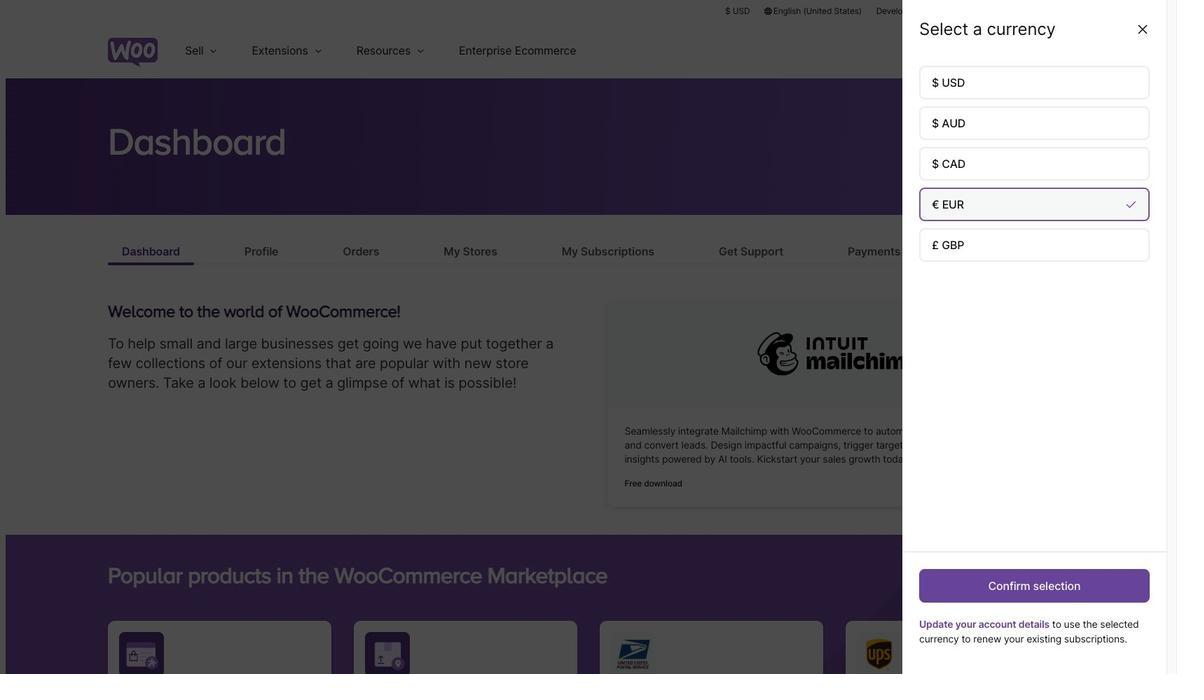 Task type: vqa. For each thing, say whether or not it's contained in the screenshot.
rightmost 'on'
no



Task type: locate. For each thing, give the bounding box(es) containing it.
open account menu image
[[1047, 39, 1069, 62]]



Task type: describe. For each thing, give the bounding box(es) containing it.
search image
[[1011, 39, 1034, 62]]

service navigation menu element
[[986, 28, 1069, 73]]

close selector image
[[1136, 22, 1150, 36]]



